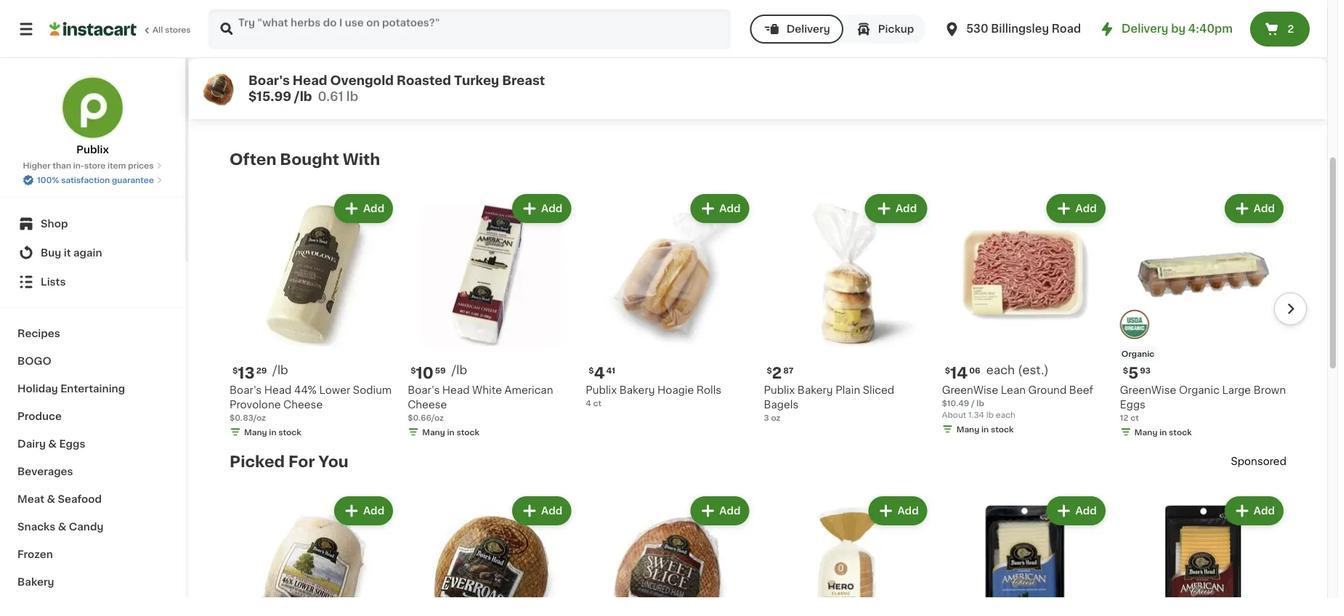 Task type: locate. For each thing, give the bounding box(es) containing it.
stock for greenwise organic large brown eggs
[[1169, 428, 1192, 436]]

0 horizontal spatial ct
[[593, 399, 602, 407]]

organic left large
[[1179, 385, 1220, 395]]

salt,sugar,
[[842, 39, 895, 50]]

/lb left '0.61' on the left of page
[[294, 90, 312, 103]]

1 vertical spatial eggs
[[59, 439, 85, 449]]

0 horizontal spatial 2
[[772, 365, 782, 381]]

dairy & eggs
[[17, 439, 85, 449]]

in down the greenwise organic large brown eggs 12 ct
[[1160, 428, 1167, 436]]

2 horizontal spatial /lb
[[452, 364, 467, 376]]

/lb for 13
[[273, 364, 288, 376]]

product group containing 14
[[942, 191, 1109, 438]]

1 vertical spatial ct
[[1131, 413, 1139, 421]]

0 vertical spatial lb
[[347, 90, 358, 103]]

0 horizontal spatial greenwise
[[942, 385, 999, 395]]

2 horizontal spatial bakery
[[798, 385, 833, 395]]

recipes link
[[9, 320, 177, 347]]

greenwise inside the greenwise organic large brown eggs 12 ct
[[1120, 385, 1177, 395]]

many down 1.34
[[957, 425, 980, 433]]

1 greenwise from the left
[[942, 385, 999, 395]]

product group
[[230, 191, 396, 441], [408, 191, 574, 441], [586, 191, 753, 409], [764, 191, 931, 423], [942, 191, 1109, 438], [1120, 191, 1287, 441], [230, 494, 396, 598], [408, 494, 574, 598], [586, 494, 753, 598], [764, 494, 931, 598], [942, 494, 1109, 598], [1120, 494, 1287, 598]]

$ left 06
[[945, 366, 951, 374]]

530
[[967, 24, 989, 34]]

add
[[363, 204, 385, 214], [541, 204, 563, 214], [720, 204, 741, 214], [898, 204, 919, 214], [1076, 204, 1097, 214], [1254, 204, 1275, 214], [363, 506, 385, 516], [541, 506, 563, 516], [720, 506, 741, 516], [898, 506, 919, 516], [1076, 506, 1097, 516], [1254, 506, 1275, 516]]

sodium inside turkey breast water contains less than 1.5% of salt,sugar, sodium phosphate,dextrose, coated with: dextrose sea salt honey solids (refinery syrup honey) paprika,spices onion 2% or less of natural flavors, extractives of paprika and turmeric.
[[594, 54, 633, 64]]

publix inside the publix bakery hoagie rolls 4 ct
[[586, 385, 617, 395]]

$10.59 per pound element
[[408, 364, 574, 383]]

2 vertical spatial lb
[[987, 410, 994, 418]]

delivery up 1.5%
[[787, 24, 830, 34]]

delivery for delivery by 4:40pm
[[1122, 24, 1169, 34]]

3 $ from the left
[[767, 366, 772, 374]]

$ left 59
[[411, 366, 416, 374]]

stock down greenwise lean ground beef $10.49 / lb about 1.34 lb each
[[991, 425, 1014, 433]]

boar's
[[249, 74, 290, 87], [230, 385, 262, 395], [408, 385, 440, 395]]

0 vertical spatial 2
[[1288, 24, 1294, 34]]

paprika
[[792, 83, 829, 93]]

0 horizontal spatial organic
[[1122, 349, 1155, 357]]

0 horizontal spatial breast
[[502, 74, 545, 87]]

cheese up $0.66/oz at the bottom left of page
[[408, 399, 447, 409]]

picked for you
[[230, 454, 349, 469]]

boar's up $15.99
[[249, 74, 290, 87]]

instacart logo image
[[49, 20, 137, 38]]

publix for 2
[[764, 385, 795, 395]]

boar's inside boar's head white american cheese $0.66/oz
[[408, 385, 440, 395]]

1 vertical spatial organic
[[1179, 385, 1220, 395]]

shop link
[[9, 209, 177, 238]]

many in stock for boar's head white american cheese
[[422, 428, 480, 436]]

$ 5 93
[[1123, 365, 1151, 381]]

publix for 4
[[586, 385, 617, 395]]

$ for 5
[[1123, 366, 1129, 374]]

1 horizontal spatial sodium
[[594, 54, 633, 64]]

$ for 10
[[411, 366, 416, 374]]

$15.99
[[249, 90, 292, 103]]

publix inside publix bakery plain sliced bagels 3 oz
[[764, 385, 795, 395]]

greenwise organic large brown eggs 12 ct
[[1120, 385, 1286, 421]]

$ 4 41
[[589, 365, 616, 381]]

head down 59
[[442, 385, 470, 395]]

1 vertical spatial 4
[[586, 399, 592, 407]]

of down honey
[[620, 83, 633, 93]]

ct right 12 in the right bottom of the page
[[1131, 413, 1139, 421]]

0 vertical spatial eggs
[[1120, 399, 1146, 409]]

greenwise for $10.49
[[942, 385, 999, 395]]

0 vertical spatial ct
[[593, 399, 602, 407]]

many down the $0.83/oz
[[244, 428, 267, 436]]

0 horizontal spatial lb
[[347, 90, 358, 103]]

0 horizontal spatial less
[[594, 83, 618, 93]]

large
[[1223, 385, 1252, 395]]

meat & seafood link
[[9, 485, 177, 513]]

& left candy
[[58, 522, 66, 532]]

service type group
[[750, 15, 926, 44]]

lower
[[319, 385, 350, 395]]

delivery left 'by'
[[1122, 24, 1169, 34]]

1 vertical spatial sodium
[[353, 385, 392, 395]]

1.5%
[[802, 39, 824, 50]]

boar's inside boar's head 44% lower sodium provolone cheese $0.83/oz
[[230, 385, 262, 395]]

frozen link
[[9, 541, 177, 568]]

publix logo image
[[61, 76, 125, 140]]

0 horizontal spatial cheese
[[283, 399, 323, 409]]

many down $ 5 93 at the right of the page
[[1135, 428, 1158, 436]]

0 horizontal spatial head
[[264, 385, 292, 395]]

stock down boar's head white american cheese $0.66/oz
[[457, 428, 480, 436]]

4 $ from the left
[[945, 366, 951, 374]]

head inside boar's head white american cheese $0.66/oz
[[442, 385, 470, 395]]

paprika,spices
[[783, 68, 857, 79]]

$14.06 each (estimated) element
[[942, 364, 1109, 383]]

1 horizontal spatial delivery
[[1122, 24, 1169, 34]]

ovengold
[[330, 74, 394, 87]]

5 $ from the left
[[589, 366, 594, 374]]

/lb right 59
[[452, 364, 467, 376]]

lb right 1.34
[[987, 410, 994, 418]]

greenwise up /
[[942, 385, 999, 395]]

often bought with
[[230, 152, 380, 167]]

item
[[108, 162, 126, 170]]

/lb right 29
[[273, 364, 288, 376]]

0 horizontal spatial turkey
[[454, 74, 499, 87]]

$ inside $ 4 41
[[589, 366, 594, 374]]

ct inside the greenwise organic large brown eggs 12 ct
[[1131, 413, 1139, 421]]

bagels
[[764, 399, 799, 409]]

0 horizontal spatial sodium
[[353, 385, 392, 395]]

delivery inside button
[[787, 24, 830, 34]]

produce
[[17, 411, 62, 422]]

of up dextrose
[[827, 39, 840, 50]]

/lb
[[294, 90, 312, 103], [273, 364, 288, 376], [452, 364, 467, 376]]

lb for 1.34
[[987, 410, 994, 418]]

0 horizontal spatial delivery
[[787, 24, 830, 34]]

1 vertical spatial turkey
[[454, 74, 499, 87]]

head down 29
[[264, 385, 292, 395]]

holiday
[[17, 384, 58, 394]]

organic inside the greenwise organic large brown eggs 12 ct
[[1179, 385, 1220, 395]]

0 horizontal spatial /lb
[[273, 364, 288, 376]]

boar's for 10
[[408, 385, 440, 395]]

& right "meat"
[[47, 494, 55, 504]]

1 horizontal spatial breast
[[631, 39, 664, 50]]

boar's down "10"
[[408, 385, 440, 395]]

bakery left plain
[[798, 385, 833, 395]]

2 greenwise from the left
[[1120, 385, 1177, 395]]

breast inside 'boar's head ovengold roasted turkey breast $15.99 /lb 0.61 lb'
[[502, 74, 545, 87]]

$0.66/oz
[[408, 413, 444, 421]]

$ left 87
[[767, 366, 772, 374]]

$ inside $ 2 87
[[767, 366, 772, 374]]

greenwise for eggs
[[1120, 385, 1177, 395]]

1 vertical spatial less
[[594, 83, 618, 93]]

/lb inside $13.29 per pound element
[[273, 364, 288, 376]]

1 vertical spatial &
[[47, 494, 55, 504]]

bakery inside the publix bakery hoagie rolls 4 ct
[[620, 385, 655, 395]]

1 horizontal spatial greenwise
[[1120, 385, 1177, 395]]

publix
[[76, 145, 109, 155], [764, 385, 795, 395], [586, 385, 617, 395]]

publix down $ 4 41
[[586, 385, 617, 395]]

each down the lean
[[996, 410, 1016, 418]]

14
[[951, 365, 968, 381]]

1 horizontal spatial turkey
[[594, 39, 628, 50]]

1 horizontal spatial less
[[747, 39, 771, 50]]

boar's head white american cheese $0.66/oz
[[408, 385, 553, 421]]

of
[[827, 39, 840, 50], [620, 83, 633, 93], [776, 83, 789, 93]]

publix up the higher than in-store item prices link
[[76, 145, 109, 155]]

2 horizontal spatial publix
[[764, 385, 795, 395]]

4 left 41
[[594, 365, 605, 381]]

eggs up 12 in the right bottom of the page
[[1120, 399, 1146, 409]]

10
[[416, 365, 434, 381]]

guarantee
[[112, 176, 154, 184]]

less up coated
[[747, 39, 771, 50]]

dairy & eggs link
[[9, 430, 177, 458]]

less down honey
[[594, 83, 618, 93]]

$13.29 per pound element
[[230, 364, 396, 383]]

coated
[[743, 54, 781, 64]]

bogo
[[17, 356, 51, 366]]

turkey up honey
[[594, 39, 628, 50]]

sodium
[[594, 54, 633, 64], [353, 385, 392, 395]]

publix up bagels
[[764, 385, 795, 395]]

shop
[[41, 219, 68, 229]]

bakery left 'hoagie'
[[620, 385, 655, 395]]

1 vertical spatial each
[[996, 410, 1016, 418]]

many for boar's head 44% lower sodium provolone cheese
[[244, 428, 267, 436]]

$ left 93
[[1123, 366, 1129, 374]]

2 horizontal spatial head
[[442, 385, 470, 395]]

higher
[[23, 162, 51, 170]]

of down honey)
[[776, 83, 789, 93]]

2 inside item carousel region
[[772, 365, 782, 381]]

$0.83/oz
[[230, 413, 266, 421]]

29
[[256, 366, 267, 374]]

$10.49
[[942, 399, 970, 407]]

item badge image
[[1120, 310, 1150, 339]]

0 vertical spatial 4
[[594, 365, 605, 381]]

salt
[[884, 54, 903, 64]]

2 horizontal spatial lb
[[987, 410, 994, 418]]

with:
[[784, 54, 810, 64]]

eggs down 'produce' link
[[59, 439, 85, 449]]

/
[[972, 399, 975, 407]]

head up '0.61' on the left of page
[[293, 74, 327, 87]]

6 $ from the left
[[1123, 366, 1129, 374]]

1 horizontal spatial head
[[293, 74, 327, 87]]

Search field
[[209, 10, 730, 48]]

0 horizontal spatial publix
[[76, 145, 109, 155]]

/lb inside '$10.59 per pound' element
[[452, 364, 467, 376]]

bakery inside publix bakery plain sliced bagels 3 oz
[[798, 385, 833, 395]]

in down provolone
[[269, 428, 277, 436]]

frozen
[[17, 549, 53, 560]]

sodium right lower at the left of page
[[353, 385, 392, 395]]

$ inside $ 14 06
[[945, 366, 951, 374]]

ct down $ 4 41
[[593, 399, 602, 407]]

stock down the greenwise organic large brown eggs 12 ct
[[1169, 428, 1192, 436]]

1 horizontal spatial /lb
[[294, 90, 312, 103]]

1 horizontal spatial 4
[[594, 365, 605, 381]]

0 vertical spatial less
[[747, 39, 771, 50]]

in down boar's head white american cheese $0.66/oz
[[447, 428, 455, 436]]

product group containing 5
[[1120, 191, 1287, 441]]

0 vertical spatial breast
[[631, 39, 664, 50]]

1 horizontal spatial 2
[[1288, 24, 1294, 34]]

2 vertical spatial &
[[58, 522, 66, 532]]

many in stock down the $0.83/oz
[[244, 428, 301, 436]]

about
[[942, 410, 967, 418]]

organic up 93
[[1122, 349, 1155, 357]]

$ inside $ 10 59
[[411, 366, 416, 374]]

many in stock for greenwise organic large brown eggs
[[1135, 428, 1192, 436]]

1 horizontal spatial cheese
[[408, 399, 447, 409]]

bakery down frozen
[[17, 577, 54, 587]]

1 cheese from the left
[[283, 399, 323, 409]]

0 vertical spatial organic
[[1122, 349, 1155, 357]]

turkey down "search" field on the top
[[454, 74, 499, 87]]

sodium up honey
[[594, 54, 633, 64]]

plain
[[836, 385, 861, 395]]

$ for 2
[[767, 366, 772, 374]]

1 vertical spatial breast
[[502, 74, 545, 87]]

1 horizontal spatial ct
[[1131, 413, 1139, 421]]

1 horizontal spatial publix
[[586, 385, 617, 395]]

many down $0.66/oz at the bottom left of page
[[422, 428, 445, 436]]

$ left 29
[[233, 366, 238, 374]]

turkey inside turkey breast water contains less than 1.5% of salt,sugar, sodium phosphate,dextrose, coated with: dextrose sea salt honey solids (refinery syrup honey) paprika,spices onion 2% or less of natural flavors, extractives of paprika and turmeric.
[[594, 39, 628, 50]]

1 vertical spatial 2
[[772, 365, 782, 381]]

1 horizontal spatial organic
[[1179, 385, 1220, 395]]

many in stock down $0.66/oz at the bottom left of page
[[422, 428, 480, 436]]

None search field
[[208, 9, 732, 49]]

many in stock
[[957, 425, 1014, 433], [244, 428, 301, 436], [422, 428, 480, 436], [1135, 428, 1192, 436]]

by
[[1172, 24, 1186, 34]]

2 $ from the left
[[411, 366, 416, 374]]

many in stock down the greenwise organic large brown eggs 12 ct
[[1135, 428, 1192, 436]]

extractives
[[717, 83, 774, 93]]

head inside boar's head 44% lower sodium provolone cheese $0.83/oz
[[264, 385, 292, 395]]

turkey inside 'boar's head ovengold roasted turkey breast $15.99 /lb 0.61 lb'
[[454, 74, 499, 87]]

in for greenwise organic large brown eggs
[[1160, 428, 1167, 436]]

boar's down 13
[[230, 385, 262, 395]]

with
[[343, 152, 380, 167]]

stock for boar's head white american cheese
[[457, 428, 480, 436]]

$
[[233, 366, 238, 374], [411, 366, 416, 374], [767, 366, 772, 374], [945, 366, 951, 374], [589, 366, 594, 374], [1123, 366, 1129, 374]]

lb inside 'boar's head ovengold roasted turkey breast $15.99 /lb 0.61 lb'
[[347, 90, 358, 103]]

stock
[[991, 425, 1014, 433], [279, 428, 301, 436], [457, 428, 480, 436], [1169, 428, 1192, 436]]

0 vertical spatial turkey
[[594, 39, 628, 50]]

0 horizontal spatial 4
[[586, 399, 592, 407]]

stock for boar's head 44% lower sodium provolone cheese
[[279, 428, 301, 436]]

1 horizontal spatial eggs
[[1120, 399, 1146, 409]]

1 horizontal spatial bakery
[[620, 385, 655, 395]]

0 vertical spatial &
[[48, 439, 57, 449]]

& right dairy
[[48, 439, 57, 449]]

bogo link
[[9, 347, 177, 375]]

picked
[[230, 454, 285, 469]]

2 cheese from the left
[[408, 399, 447, 409]]

greenwise inside greenwise lean ground beef $10.49 / lb about 1.34 lb each
[[942, 385, 999, 395]]

in
[[982, 425, 989, 433], [269, 428, 277, 436], [447, 428, 455, 436], [1160, 428, 1167, 436]]

head
[[293, 74, 327, 87], [264, 385, 292, 395], [442, 385, 470, 395]]

$ inside $ 5 93
[[1123, 366, 1129, 374]]

$ inside $ 13 29
[[233, 366, 238, 374]]

0 vertical spatial sodium
[[594, 54, 633, 64]]

lb down ovengold in the top of the page
[[347, 90, 358, 103]]

1 horizontal spatial lb
[[977, 399, 985, 407]]

1 vertical spatial lb
[[977, 399, 985, 407]]

cheese down 44%
[[283, 399, 323, 409]]

lb right /
[[977, 399, 985, 407]]

each up the lean
[[987, 364, 1015, 376]]

billingsley
[[991, 24, 1049, 34]]

2%
[[893, 68, 909, 79]]

1 $ from the left
[[233, 366, 238, 374]]

$ left 41
[[589, 366, 594, 374]]

cheese inside boar's head 44% lower sodium provolone cheese $0.83/oz
[[283, 399, 323, 409]]

breast inside turkey breast water contains less than 1.5% of salt,sugar, sodium phosphate,dextrose, coated with: dextrose sea salt honey solids (refinery syrup honey) paprika,spices onion 2% or less of natural flavors, extractives of paprika and turmeric.
[[631, 39, 664, 50]]

spo
[[1231, 457, 1251, 467]]

/lb for 10
[[452, 364, 467, 376]]

sodium inside boar's head 44% lower sodium provolone cheese $0.83/oz
[[353, 385, 392, 395]]

stock up picked for you at the bottom left of page
[[279, 428, 301, 436]]

greenwise down 93
[[1120, 385, 1177, 395]]

honey
[[594, 68, 628, 79]]

contains
[[699, 39, 745, 50]]

4 down $ 4 41
[[586, 399, 592, 407]]

lists
[[41, 277, 66, 287]]

in for boar's head white american cheese
[[447, 428, 455, 436]]



Task type: describe. For each thing, give the bounding box(es) containing it.
buy it again
[[41, 248, 102, 258]]

provolone
[[230, 399, 281, 409]]

$ for 4
[[589, 366, 594, 374]]

(refinery
[[664, 68, 708, 79]]

honey)
[[743, 68, 781, 79]]

0.61
[[318, 90, 344, 103]]

59
[[435, 366, 446, 374]]

4:40pm
[[1189, 24, 1233, 34]]

13
[[238, 365, 255, 381]]

onion
[[860, 68, 891, 79]]

100% satisfaction guarantee button
[[23, 172, 163, 186]]

greenwise lean ground beef $10.49 / lb about 1.34 lb each
[[942, 385, 1094, 418]]

in down 1.34
[[982, 425, 989, 433]]

product group containing 10
[[408, 191, 574, 441]]

many for boar's head white american cheese
[[422, 428, 445, 436]]

bakery for 2
[[798, 385, 833, 395]]

many in stock for boar's head 44% lower sodium provolone cheese
[[244, 428, 301, 436]]

100%
[[37, 176, 59, 184]]

store
[[84, 162, 106, 170]]

natural
[[636, 83, 672, 93]]

delivery by 4:40pm link
[[1099, 20, 1233, 38]]

turmeric.
[[855, 83, 902, 93]]

0 vertical spatial each
[[987, 364, 1015, 376]]

many in stock down 1.34
[[957, 425, 1014, 433]]

hoagie
[[658, 385, 694, 395]]

pickup button
[[844, 15, 926, 44]]

$ 13 29
[[233, 365, 267, 381]]

100% satisfaction guarantee
[[37, 176, 154, 184]]

5
[[1129, 365, 1139, 381]]

publix bakery hoagie rolls 4 ct
[[586, 385, 722, 407]]

and
[[832, 83, 852, 93]]

boar's inside 'boar's head ovengold roasted turkey breast $15.99 /lb 0.61 lb'
[[249, 74, 290, 87]]

for
[[289, 454, 315, 469]]

2 horizontal spatial of
[[827, 39, 840, 50]]

sea
[[862, 54, 881, 64]]

87
[[784, 366, 794, 374]]

530 billingsley road
[[967, 24, 1081, 34]]

snacks & candy
[[17, 522, 104, 532]]

41
[[607, 366, 616, 374]]

item carousel region
[[230, 185, 1307, 447]]

boar's for 13
[[230, 385, 262, 395]]

$ 10 59
[[411, 365, 446, 381]]

buy
[[41, 248, 61, 258]]

roasted
[[397, 74, 451, 87]]

brown
[[1254, 385, 1286, 395]]

publix bakery plain sliced bagels 3 oz
[[764, 385, 895, 421]]

produce link
[[9, 403, 177, 430]]

it
[[64, 248, 71, 258]]

1 horizontal spatial of
[[776, 83, 789, 93]]

spo nsored
[[1231, 457, 1287, 467]]

solids
[[630, 68, 661, 79]]

turkey breast water contains less than 1.5% of salt,sugar, sodium phosphate,dextrose, coated with: dextrose sea salt honey solids (refinery syrup honey) paprika,spices onion 2% or less of natural flavors, extractives of paprika and turmeric.
[[594, 39, 924, 93]]

again
[[73, 248, 102, 258]]

12
[[1120, 413, 1129, 421]]

all stores link
[[49, 9, 192, 49]]

& for snacks
[[58, 522, 66, 532]]

holiday entertaining
[[17, 384, 125, 394]]

93
[[1140, 366, 1151, 374]]

product group containing 4
[[586, 191, 753, 409]]

head for 10
[[442, 385, 470, 395]]

delivery for delivery
[[787, 24, 830, 34]]

all
[[153, 26, 163, 34]]

snacks & candy link
[[9, 513, 177, 541]]

beverages link
[[9, 458, 177, 485]]

2 inside 2 button
[[1288, 24, 1294, 34]]

stores
[[165, 26, 191, 34]]

prices
[[128, 162, 154, 170]]

water
[[666, 39, 696, 50]]

lb for 0.61
[[347, 90, 358, 103]]

product group containing 2
[[764, 191, 931, 423]]

$ for 14
[[945, 366, 951, 374]]

meat & seafood
[[17, 494, 102, 504]]

0 horizontal spatial bakery
[[17, 577, 54, 587]]

meat
[[17, 494, 44, 504]]

4 inside the publix bakery hoagie rolls 4 ct
[[586, 399, 592, 407]]

530 billingsley road button
[[944, 9, 1081, 49]]

syrup
[[710, 68, 740, 79]]

than
[[774, 39, 799, 50]]

head for 13
[[264, 385, 292, 395]]

white
[[472, 385, 502, 395]]

44%
[[294, 385, 317, 395]]

beef
[[1070, 385, 1094, 395]]

product group containing 13
[[230, 191, 396, 441]]

seafood
[[58, 494, 102, 504]]

& for dairy
[[48, 439, 57, 449]]

eggs inside the greenwise organic large brown eggs 12 ct
[[1120, 399, 1146, 409]]

all stores
[[153, 26, 191, 34]]

delivery button
[[750, 15, 844, 44]]

0 horizontal spatial of
[[620, 83, 633, 93]]

/lb inside 'boar's head ovengold roasted turkey breast $15.99 /lb 0.61 lb'
[[294, 90, 312, 103]]

snacks
[[17, 522, 55, 532]]

publix link
[[61, 76, 125, 157]]

bought
[[280, 152, 339, 167]]

sliced
[[863, 385, 895, 395]]

in-
[[73, 162, 84, 170]]

each inside greenwise lean ground beef $10.49 / lb about 1.34 lb each
[[996, 410, 1016, 418]]

(est.)
[[1018, 364, 1049, 376]]

than
[[53, 162, 71, 170]]

you
[[318, 454, 349, 469]]

rolls
[[697, 385, 722, 395]]

in for boar's head 44% lower sodium provolone cheese
[[269, 428, 277, 436]]

entertaining
[[60, 384, 125, 394]]

bakery for 4
[[620, 385, 655, 395]]

& for meat
[[47, 494, 55, 504]]

phosphate,dextrose,
[[635, 54, 741, 64]]

$ for 13
[[233, 366, 238, 374]]

buy it again link
[[9, 238, 177, 267]]

each (est.)
[[987, 364, 1049, 376]]

$ 14 06
[[945, 365, 981, 381]]

head inside 'boar's head ovengold roasted turkey breast $15.99 /lb 0.61 lb'
[[293, 74, 327, 87]]

ct inside the publix bakery hoagie rolls 4 ct
[[593, 399, 602, 407]]

publix inside publix link
[[76, 145, 109, 155]]

0 horizontal spatial eggs
[[59, 439, 85, 449]]

often
[[230, 152, 276, 167]]

recipes
[[17, 328, 60, 339]]

many for greenwise organic large brown eggs
[[1135, 428, 1158, 436]]

cheese inside boar's head white american cheese $0.66/oz
[[408, 399, 447, 409]]

lists link
[[9, 267, 177, 297]]

flavors,
[[675, 83, 714, 93]]

higher than in-store item prices link
[[23, 160, 162, 172]]

nsored
[[1251, 457, 1287, 467]]

delivery by 4:40pm
[[1122, 24, 1233, 34]]



Task type: vqa. For each thing, say whether or not it's contained in the screenshot.
/Lb
yes



